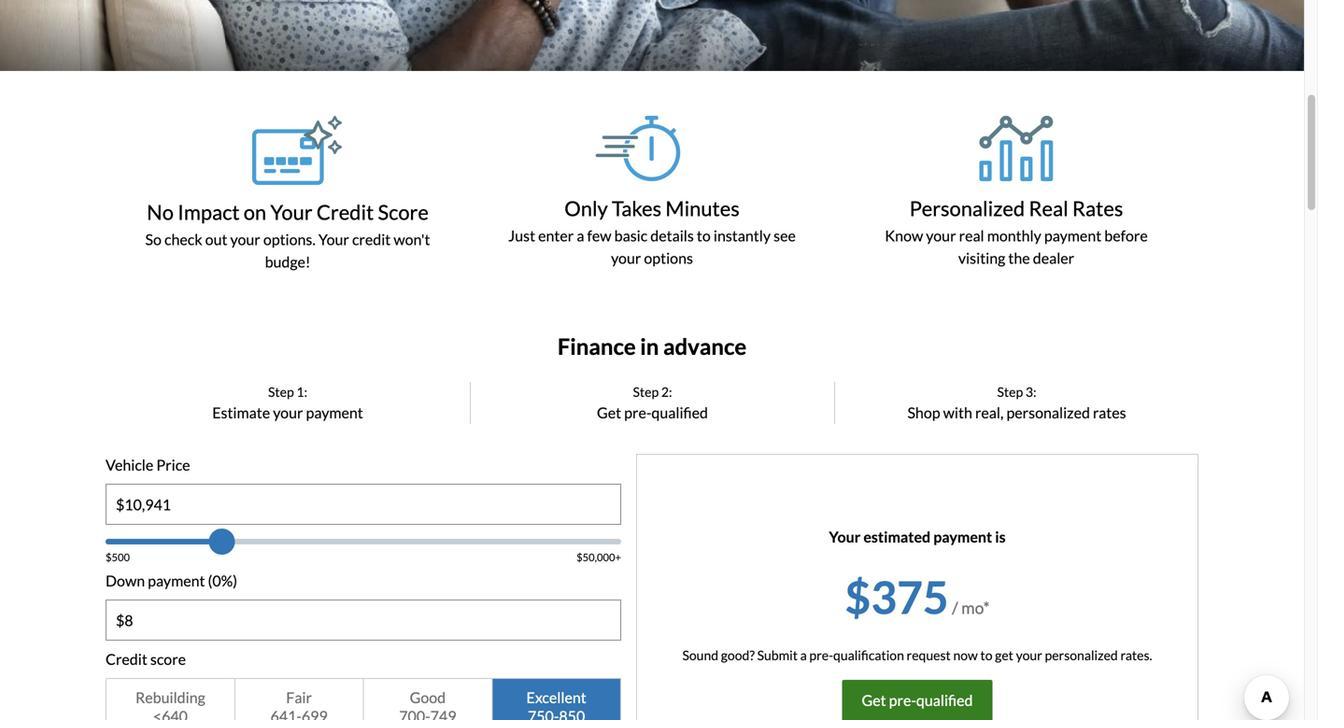 Task type: locate. For each thing, give the bounding box(es) containing it.
get inside button
[[862, 692, 887, 710]]

1 vertical spatial pre-
[[810, 648, 834, 664]]

1 horizontal spatial to
[[981, 648, 993, 664]]

step
[[268, 384, 294, 400], [633, 384, 659, 400], [998, 384, 1024, 400]]

0 horizontal spatial step
[[268, 384, 294, 400]]

qualified inside the step 2: get pre-qualified
[[652, 404, 708, 422]]

pre- right the submit
[[810, 648, 834, 664]]

credit up credit
[[317, 200, 374, 224]]

1 vertical spatial qualified
[[917, 692, 973, 710]]

1 vertical spatial credit
[[106, 651, 147, 669]]

the
[[1009, 249, 1031, 267]]

a left few
[[577, 226, 585, 245]]

personalized inside step 3: shop with real, personalized rates
[[1007, 404, 1091, 422]]

0 horizontal spatial credit
[[106, 651, 147, 669]]

1 horizontal spatial get
[[862, 692, 887, 710]]

qualified down request
[[917, 692, 973, 710]]

pre- down sound good? submit a pre-qualification request now to get your personalized rates.
[[889, 692, 917, 710]]

payment down the 1: at left
[[306, 404, 363, 422]]

$500
[[106, 551, 130, 564]]

step for real,
[[998, 384, 1024, 400]]

advance
[[664, 333, 747, 360]]

few
[[587, 226, 612, 245]]

0 vertical spatial personalized
[[1007, 404, 1091, 422]]

credit left score at the bottom left of page
[[106, 651, 147, 669]]

enter
[[538, 226, 574, 245]]

your inside personalized real rates know your real monthly payment before visiting the dealer
[[927, 226, 957, 245]]

1 step from the left
[[268, 384, 294, 400]]

1 vertical spatial get
[[862, 692, 887, 710]]

score
[[378, 200, 429, 224]]

request
[[907, 648, 951, 664]]

1:
[[297, 384, 308, 400]]

None text field
[[107, 485, 621, 524]]

real
[[960, 226, 985, 245]]

credit
[[317, 200, 374, 224], [106, 651, 147, 669]]

personalized
[[1007, 404, 1091, 422], [1045, 648, 1119, 664]]

personalized down the 3:
[[1007, 404, 1091, 422]]

get down finance
[[597, 404, 622, 422]]

1 horizontal spatial qualified
[[917, 692, 973, 710]]

your down basic
[[611, 249, 641, 267]]

payment inside step 1: estimate your payment
[[306, 404, 363, 422]]

your
[[927, 226, 957, 245], [230, 230, 261, 248], [611, 249, 641, 267], [273, 404, 303, 422], [1017, 648, 1043, 664]]

step inside step 3: shop with real, personalized rates
[[998, 384, 1024, 400]]

1 horizontal spatial pre-
[[810, 648, 834, 664]]

qualified inside button
[[917, 692, 973, 710]]

get down qualification
[[862, 692, 887, 710]]

qualification
[[834, 648, 905, 664]]

pre- down in in the top left of the page
[[625, 404, 652, 422]]

check
[[164, 230, 202, 248]]

step 2: get pre-qualified
[[597, 384, 708, 422]]

qualified down 2:
[[652, 404, 708, 422]]

to inside the only takes minutes just enter a few basic details to instantly see your options
[[697, 226, 711, 245]]

to
[[697, 226, 711, 245], [981, 648, 993, 664]]

before
[[1105, 226, 1148, 245]]

2 horizontal spatial step
[[998, 384, 1024, 400]]

personalized left rates.
[[1045, 648, 1119, 664]]

rates
[[1073, 196, 1124, 221]]

0 vertical spatial to
[[697, 226, 711, 245]]

step 1: estimate your payment
[[212, 384, 363, 422]]

get
[[597, 404, 622, 422], [862, 692, 887, 710]]

step inside step 1: estimate your payment
[[268, 384, 294, 400]]

2 horizontal spatial pre-
[[889, 692, 917, 710]]

your down on on the top left
[[230, 230, 261, 248]]

2 vertical spatial pre-
[[889, 692, 917, 710]]

0 horizontal spatial a
[[577, 226, 585, 245]]

your left credit
[[319, 230, 349, 248]]

a
[[577, 226, 585, 245], [801, 648, 807, 664]]

step left the 3:
[[998, 384, 1024, 400]]

your up options.
[[270, 200, 313, 224]]

get pre-qualified button
[[843, 680, 993, 721]]

1 horizontal spatial credit
[[317, 200, 374, 224]]

0 horizontal spatial to
[[697, 226, 711, 245]]

pre-
[[625, 404, 652, 422], [810, 648, 834, 664], [889, 692, 917, 710]]

$375 / mo*
[[845, 570, 990, 624]]

1 horizontal spatial a
[[801, 648, 807, 664]]

1 horizontal spatial step
[[633, 384, 659, 400]]

1 horizontal spatial your
[[319, 230, 349, 248]]

mo*
[[962, 598, 990, 618]]

3 step from the left
[[998, 384, 1024, 400]]

0 horizontal spatial pre-
[[625, 404, 652, 422]]

step left 2:
[[633, 384, 659, 400]]

step inside the step 2: get pre-qualified
[[633, 384, 659, 400]]

get inside the step 2: get pre-qualified
[[597, 404, 622, 422]]

step 3: shop with real, personalized rates
[[908, 384, 1127, 422]]

Down payment (0%) text field
[[107, 601, 621, 640]]

won't
[[394, 230, 430, 248]]

step left the 1: at left
[[268, 384, 294, 400]]

1 vertical spatial your
[[319, 230, 349, 248]]

rates
[[1093, 404, 1127, 422]]

a inside the only takes minutes just enter a few basic details to instantly see your options
[[577, 226, 585, 245]]

your left 'real'
[[927, 226, 957, 245]]

payment
[[1045, 226, 1102, 245], [306, 404, 363, 422], [934, 528, 993, 546], [148, 572, 205, 590]]

fair
[[286, 689, 312, 707]]

0 vertical spatial qualified
[[652, 404, 708, 422]]

0 vertical spatial a
[[577, 226, 585, 245]]

to left get
[[981, 648, 993, 664]]

2 step from the left
[[633, 384, 659, 400]]

0 vertical spatial pre-
[[625, 404, 652, 422]]

vehicle
[[106, 456, 154, 474]]

credit score
[[106, 651, 186, 669]]

2:
[[662, 384, 672, 400]]

0 horizontal spatial qualified
[[652, 404, 708, 422]]

vehicle price
[[106, 456, 190, 474]]

real
[[1029, 196, 1069, 221]]

budge!
[[265, 253, 311, 271]]

your
[[270, 200, 313, 224], [319, 230, 349, 248], [829, 528, 861, 546]]

submit
[[758, 648, 798, 664]]

2 vertical spatial your
[[829, 528, 861, 546]]

0 vertical spatial credit
[[317, 200, 374, 224]]

0 vertical spatial get
[[597, 404, 622, 422]]

only
[[565, 196, 608, 221]]

0 horizontal spatial get
[[597, 404, 622, 422]]

pre- inside the step 2: get pre-qualified
[[625, 404, 652, 422]]

your down the 1: at left
[[273, 404, 303, 422]]

0 vertical spatial your
[[270, 200, 313, 224]]

to down minutes
[[697, 226, 711, 245]]

see
[[774, 226, 796, 245]]

(0%)
[[208, 572, 237, 590]]

3:
[[1026, 384, 1037, 400]]

options
[[644, 249, 693, 267]]

out
[[205, 230, 228, 248]]

takes
[[612, 196, 662, 221]]

qualified
[[652, 404, 708, 422], [917, 692, 973, 710]]

your left estimated
[[829, 528, 861, 546]]

good?
[[721, 648, 755, 664]]

a right the submit
[[801, 648, 807, 664]]

sound good? submit a pre-qualification request now to get your personalized rates.
[[683, 648, 1153, 664]]

payment up dealer
[[1045, 226, 1102, 245]]

good
[[410, 689, 446, 707]]

instantly
[[714, 226, 771, 245]]



Task type: vqa. For each thing, say whether or not it's contained in the screenshot.
$XX Below market
no



Task type: describe. For each thing, give the bounding box(es) containing it.
1 vertical spatial personalized
[[1045, 648, 1119, 664]]

0 horizontal spatial your
[[270, 200, 313, 224]]

no
[[147, 200, 174, 224]]

monthly
[[988, 226, 1042, 245]]

shop
[[908, 404, 941, 422]]

finance
[[558, 333, 636, 360]]

now
[[954, 648, 978, 664]]

credit
[[352, 230, 391, 248]]

real,
[[976, 404, 1004, 422]]

step for payment
[[268, 384, 294, 400]]

estimated
[[864, 528, 931, 546]]

sound
[[683, 648, 719, 664]]

pre- inside button
[[889, 692, 917, 710]]

estimate
[[212, 404, 270, 422]]

minutes
[[666, 196, 740, 221]]

down payment (0%)
[[106, 572, 237, 590]]

visiting
[[959, 249, 1006, 267]]

is
[[996, 528, 1006, 546]]

credit inside the no impact on your credit score so check out your options. your credit won't budge!
[[317, 200, 374, 224]]

$50,000+
[[577, 551, 622, 564]]

rates.
[[1121, 648, 1153, 664]]

on
[[244, 200, 266, 224]]

your inside the only takes minutes just enter a few basic details to instantly see your options
[[611, 249, 641, 267]]

just
[[509, 226, 536, 245]]

so
[[145, 230, 162, 248]]

no impact on your credit score so check out your options. your credit won't budge!
[[145, 200, 430, 271]]

details
[[651, 226, 694, 245]]

get pre-qualified
[[862, 692, 973, 710]]

shop with real rates in hand image
[[0, 0, 1305, 71]]

basic
[[615, 226, 648, 245]]

in
[[640, 333, 659, 360]]

payment left "(0%)"
[[148, 572, 205, 590]]

impact
[[178, 200, 240, 224]]

$375
[[845, 570, 949, 624]]

your inside the no impact on your credit score so check out your options. your credit won't budge!
[[230, 230, 261, 248]]

payment left 'is'
[[934, 528, 993, 546]]

options.
[[263, 230, 316, 248]]

excellent
[[527, 689, 587, 707]]

dealer
[[1033, 249, 1075, 267]]

price
[[156, 456, 190, 474]]

know
[[885, 226, 924, 245]]

2 horizontal spatial your
[[829, 528, 861, 546]]

only takes minutes just enter a few basic details to instantly see your options
[[509, 196, 796, 267]]

1 vertical spatial a
[[801, 648, 807, 664]]

with
[[944, 404, 973, 422]]

rebuilding
[[135, 689, 205, 707]]

payment inside personalized real rates know your real monthly payment before visiting the dealer
[[1045, 226, 1102, 245]]

get
[[996, 648, 1014, 664]]

finance in advance
[[558, 333, 747, 360]]

down
[[106, 572, 145, 590]]

your estimated payment is
[[829, 528, 1006, 546]]

/
[[953, 598, 959, 618]]

your right get
[[1017, 648, 1043, 664]]

1 vertical spatial to
[[981, 648, 993, 664]]

personalized
[[910, 196, 1025, 221]]

score
[[150, 651, 186, 669]]

personalized real rates know your real monthly payment before visiting the dealer
[[885, 196, 1148, 267]]

step for qualified
[[633, 384, 659, 400]]

your inside step 1: estimate your payment
[[273, 404, 303, 422]]



